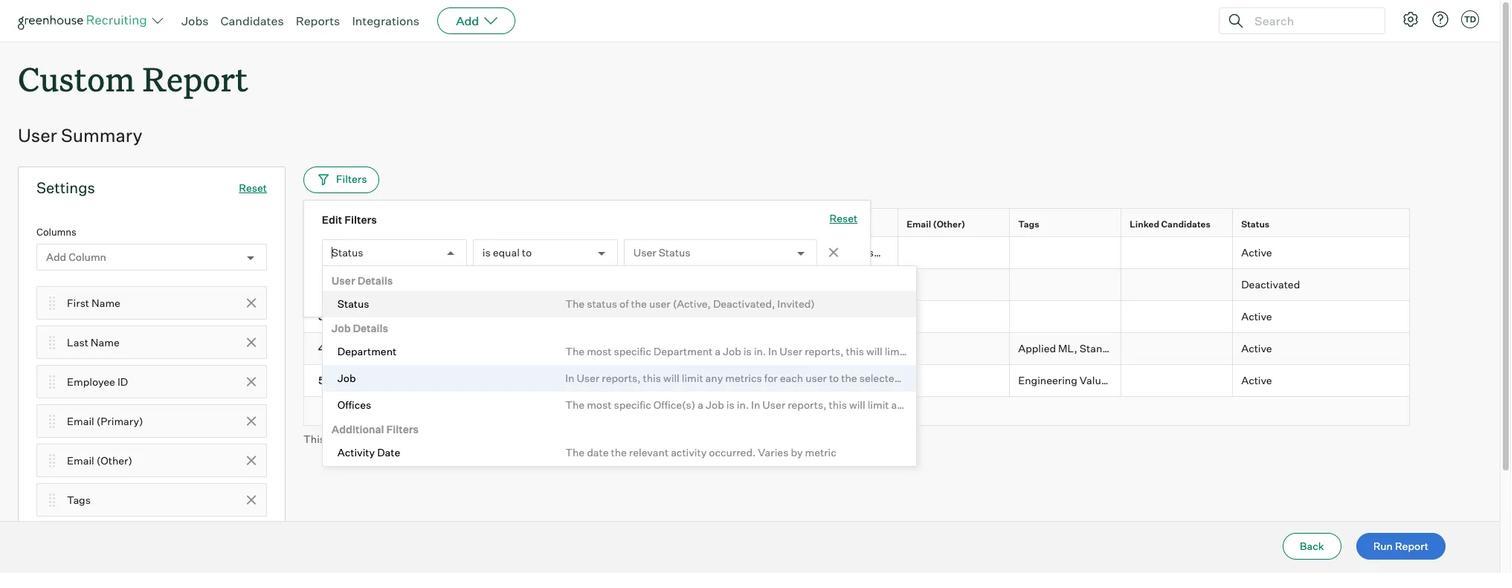 Task type: vqa. For each thing, say whether or not it's contained in the screenshot.


Task type: locate. For each thing, give the bounding box(es) containing it.
status
[[587, 298, 617, 311]]

2 horizontal spatial department
[[1106, 345, 1165, 358]]

0 vertical spatial (primary)
[[822, 219, 864, 230]]

125
[[684, 246, 700, 259]]

2 horizontal spatial add
[[456, 13, 479, 28]]

2 most from the top
[[587, 399, 612, 412]]

0 vertical spatial reports,
[[805, 345, 844, 358]]

department down job details
[[338, 345, 397, 358]]

the most specific department a job is in. in user reports, this will limit any metrics for each user to the selected department
[[565, 345, 1165, 358]]

email (other)
[[907, 219, 965, 230], [67, 454, 132, 467]]

name up "david"
[[371, 219, 397, 230]]

of right 'status'
[[620, 298, 629, 311]]

adams for meg.adams@adept.ai
[[572, 310, 606, 323]]

run inside 'run report' button
[[1374, 540, 1393, 553]]

is
[[483, 247, 491, 259], [744, 345, 752, 358], [727, 399, 735, 412]]

2 vertical spatial a
[[401, 433, 407, 445]]

coding
[[1193, 342, 1228, 355]]

this down meg.adams@adept.ai
[[846, 345, 864, 358]]

1 vertical spatial specific
[[614, 399, 651, 412]]

the up beitia
[[565, 345, 585, 358]]

0 horizontal spatial report
[[142, 57, 248, 100]]

reset link left filter icon
[[239, 182, 267, 194]]

edit
[[322, 214, 342, 226]]

will
[[866, 345, 883, 358], [664, 372, 680, 385], [849, 399, 866, 412]]

2 vertical spatial add
[[354, 281, 375, 293]]

0 vertical spatial a
[[715, 345, 721, 358]]

active for rohan@adept.ai
[[1242, 342, 1272, 355]]

add for add filter
[[354, 281, 375, 293]]

1 horizontal spatial (primary)
[[822, 219, 864, 230]]

user
[[18, 124, 57, 147], [634, 247, 657, 259], [332, 275, 355, 287], [780, 345, 803, 358], [577, 372, 600, 385], [763, 399, 786, 412]]

name right last
[[91, 336, 120, 349]]

row down megadams40@gmail.com
[[303, 301, 1410, 333]]

0 horizontal spatial coding,
[[1251, 374, 1289, 387]]

in user reports, this will limit any metrics for each user to the selected job
[[565, 372, 922, 385]]

row up meg.adams@adept.ai
[[303, 269, 1410, 301]]

0 vertical spatial (other)
[[933, 219, 965, 230]]

add
[[456, 13, 479, 28], [46, 251, 66, 264], [354, 281, 375, 293]]

in for department
[[768, 345, 777, 358]]

report for run report
[[1395, 540, 1429, 553]]

(primary) up david.abrahams@adept.ai
[[822, 219, 864, 230]]

3 row from the top
[[303, 269, 1410, 301]]

1 horizontal spatial coding,
[[1405, 374, 1443, 387]]

2
[[319, 278, 325, 291]]

table containing 1
[[303, 208, 1511, 426]]

row containing first name
[[303, 208, 1410, 240]]

0 vertical spatial tags
[[1018, 219, 1040, 230]]

row containing 1
[[303, 237, 1410, 269]]

6 row from the top
[[303, 365, 1511, 397]]

3 cell
[[303, 301, 341, 333]]

coding, right end
[[1251, 374, 1289, 387]]

1 vertical spatial will
[[664, 372, 680, 385]]

first name up last name on the bottom left
[[67, 297, 120, 309]]

1 cell
[[303, 237, 341, 269]]

user right 2 at the left of page
[[332, 275, 355, 287]]

row down meg.adams@adept.ai
[[303, 333, 1410, 365]]

results.
[[667, 433, 703, 445]]

status up deactivated
[[1242, 219, 1270, 230]]

this right "arévalo"
[[643, 372, 661, 385]]

candidates right linked
[[1162, 219, 1211, 230]]

2 row from the top
[[303, 237, 1410, 269]]

2 vertical spatial in
[[751, 399, 760, 412]]

a up in user reports, this will limit any metrics for each user to the selected job
[[715, 345, 721, 358]]

1 horizontal spatial tags
[[1018, 219, 1040, 230]]

records.
[[493, 433, 533, 445]]

filter image
[[316, 173, 329, 185]]

the left the report
[[557, 433, 573, 445]]

most down 'beitia arévalo'
[[587, 399, 612, 412]]

in
[[768, 345, 777, 358], [565, 372, 575, 385], [751, 399, 760, 412]]

1 vertical spatial (other)
[[96, 454, 132, 467]]

1 vertical spatial run
[[1374, 540, 1393, 553]]

2 horizontal spatial for
[[967, 345, 981, 358]]

(primary) down id
[[96, 415, 143, 427]]

tags
[[1018, 219, 1040, 230], [67, 494, 91, 506]]

run right back on the bottom right
[[1374, 540, 1393, 553]]

(other) inside column header
[[933, 219, 965, 230]]

1 most from the top
[[587, 345, 612, 358]]

add filter
[[354, 281, 402, 293]]

the
[[631, 298, 647, 311], [1044, 345, 1060, 358], [841, 372, 857, 385], [1027, 399, 1043, 412], [557, 433, 573, 445], [611, 447, 627, 459]]

5
[[318, 374, 325, 387], [484, 433, 491, 445]]

reports, for department
[[805, 345, 844, 358]]

values
[[1080, 374, 1113, 387]]

limit up office(s)
[[682, 372, 703, 385]]

specific for department
[[614, 345, 651, 358]]

0 horizontal spatial for
[[764, 372, 778, 385]]

reset
[[239, 182, 267, 194], [830, 212, 858, 225]]

add inside popup button
[[456, 13, 479, 28]]

candidates
[[221, 13, 284, 28], [1162, 219, 1211, 230]]

tags column header
[[1010, 209, 1125, 240]]

0 vertical spatial report
[[142, 57, 248, 100]]

david.abrahams@adept.ai
[[795, 246, 924, 259]]

add filter button
[[322, 274, 419, 301]]

0 vertical spatial selected
[[1063, 345, 1104, 358]]

specific
[[614, 345, 651, 358], [614, 399, 651, 412]]

1 adams from the top
[[572, 278, 606, 291]]

2 vertical spatial will
[[849, 399, 866, 412]]

td
[[1464, 14, 1477, 25]]

adams
[[572, 278, 606, 291], [572, 310, 606, 323]]

0 vertical spatial reset link
[[239, 182, 267, 194]]

name inside 'table'
[[371, 219, 397, 230]]

0 horizontal spatial first
[[67, 297, 89, 309]]

first name
[[349, 219, 397, 230], [67, 297, 120, 309]]

table
[[303, 208, 1511, 426]]

email (primary) down employee id
[[67, 415, 143, 427]]

is up in user reports, this will limit any metrics for each user to the selected job
[[744, 345, 752, 358]]

limit down meg.adams@adept.ai
[[885, 345, 906, 358]]

2 adams from the top
[[572, 310, 606, 323]]

filters right edit
[[345, 214, 377, 226]]

0 vertical spatial email (primary)
[[795, 219, 864, 230]]

the down see
[[611, 447, 627, 459]]

(primary)
[[822, 219, 864, 230], [96, 415, 143, 427]]

invited)
[[778, 298, 815, 311]]

1 the from the top
[[565, 298, 585, 311]]

3 active from the top
[[1242, 342, 1272, 355]]

the up the most specific office(s) a job is in. in user reports, this will limit any metrics for each user to the selected office on the bottom of the page
[[841, 372, 857, 385]]

row containing 2
[[303, 269, 1410, 301]]

active up deactivated
[[1242, 246, 1272, 259]]

most for the most specific office(s) a job is in. in user reports, this will limit any metrics for each user to the selected office
[[587, 399, 612, 412]]

of right the number
[[473, 433, 482, 445]]

in up in user reports, this will limit any metrics for each user to the selected job
[[768, 345, 777, 358]]

3 the from the top
[[565, 399, 585, 412]]

reports, down the inigo@adept.ai
[[788, 399, 827, 412]]

0 vertical spatial run
[[535, 433, 555, 445]]

jobs
[[181, 13, 209, 28]]

5 cell
[[303, 365, 341, 397]]

metrics for office(s)
[[911, 399, 948, 412]]

(other)
[[933, 219, 965, 230], [96, 454, 132, 467]]

0 horizontal spatial reset link
[[239, 182, 267, 194]]

reset link
[[239, 182, 267, 194], [830, 211, 858, 228]]

active right front
[[1242, 374, 1272, 387]]

2 active from the top
[[1242, 310, 1272, 323]]

1 vertical spatial limit
[[682, 372, 703, 385]]

job
[[332, 322, 351, 335], [723, 345, 741, 358], [338, 372, 356, 385], [903, 372, 922, 385], [706, 399, 724, 412]]

in. up in user reports, this will limit any metrics for each user to the selected job
[[754, 345, 766, 358]]

swe
[[1167, 342, 1191, 355], [1379, 374, 1403, 387], [1445, 374, 1469, 387]]

name up last name on the bottom left
[[92, 297, 120, 309]]

0 vertical spatial each
[[983, 345, 1006, 358]]

to right equal at left top
[[522, 247, 532, 259]]

the left 'status'
[[565, 298, 585, 311]]

arévalo
[[602, 374, 639, 387]]

1 vertical spatial first
[[67, 297, 89, 309]]

row up david.abrahams@adept.ai
[[303, 208, 1410, 240]]

1 horizontal spatial department
[[654, 345, 713, 358]]

a left max
[[401, 433, 407, 445]]

row up megadams40@gmail.com
[[303, 237, 1410, 269]]

reports, up the inigo@adept.ai
[[805, 345, 844, 358]]

beitia arévalo
[[572, 374, 639, 387]]

row group
[[303, 237, 1511, 397]]

offices
[[338, 399, 371, 412]]

department up 50
[[654, 345, 713, 358]]

1 horizontal spatial email (primary)
[[795, 219, 864, 230]]

1 vertical spatial (primary)
[[96, 415, 143, 427]]

activity
[[671, 447, 707, 459]]

0 horizontal spatial a
[[401, 433, 407, 445]]

1 horizontal spatial 5
[[484, 433, 491, 445]]

4 row from the top
[[303, 301, 1410, 333]]

configure image
[[1402, 10, 1420, 28]]

1 horizontal spatial email (other)
[[907, 219, 965, 230]]

1 vertical spatial tags
[[67, 494, 91, 506]]

2 the from the top
[[565, 345, 585, 358]]

this for office(s)
[[829, 399, 847, 412]]

specific up "arévalo"
[[614, 345, 651, 358]]

will down the inigo@adept.ai
[[849, 399, 866, 412]]

office
[[1089, 399, 1118, 412]]

limit down the inigo@adept.ai
[[868, 399, 889, 412]]

5 left records.
[[484, 433, 491, 445]]

job down in user reports, this will limit any metrics for each user to the selected job
[[706, 399, 724, 412]]

0 vertical spatial any
[[909, 345, 926, 358]]

department up the product
[[1106, 345, 1165, 358]]

1 vertical spatial filters
[[345, 214, 377, 226]]

1 horizontal spatial will
[[849, 399, 866, 412]]

1 horizontal spatial run
[[1374, 540, 1393, 553]]

any for office(s)
[[891, 399, 909, 412]]

email (other) column header
[[899, 209, 1013, 240]]

1 coding, from the left
[[1251, 374, 1289, 387]]

2 horizontal spatial is
[[744, 345, 752, 358]]

applied ml, standard screen, swe coding
[[1018, 342, 1228, 355]]

1 horizontal spatial in.
[[754, 345, 766, 358]]

1 horizontal spatial candidates
[[1162, 219, 1211, 230]]

filter
[[377, 281, 402, 293]]

5 down the "4" cell
[[318, 374, 325, 387]]

column
[[69, 251, 106, 264]]

0 vertical spatial name
[[371, 219, 397, 230]]

4 the from the top
[[565, 447, 585, 459]]

adams up 'status'
[[572, 278, 606, 291]]

a
[[715, 345, 721, 358], [698, 399, 704, 412], [401, 433, 407, 445]]

1 horizontal spatial reset link
[[830, 211, 858, 228]]

reset link for edit filters
[[830, 211, 858, 228]]

the for the most specific office(s) a job is in. in user reports, this will limit any metrics for each user to the selected office
[[565, 399, 585, 412]]

the for the most specific department a job is in. in user reports, this will limit any metrics for each user to the selected department
[[565, 345, 585, 358]]

front
[[1201, 374, 1227, 387]]

row
[[303, 208, 1410, 240], [303, 237, 1410, 269], [303, 269, 1410, 301], [303, 301, 1410, 333], [303, 333, 1410, 365], [303, 365, 1511, 397]]

1 vertical spatial standard
[[1292, 374, 1337, 387]]

1 row from the top
[[303, 208, 1410, 240]]

0 horizontal spatial email (other)
[[67, 454, 132, 467]]

user details
[[332, 275, 393, 287]]

is left equal at left top
[[483, 247, 491, 259]]

0 vertical spatial of
[[620, 298, 629, 311]]

in. for department
[[754, 345, 766, 358]]

0 horizontal spatial reset
[[239, 182, 267, 194]]

user status
[[634, 247, 691, 259]]

active up engineering values & product sense, front end coding, standard screen, swe coding, swe system d
[[1242, 342, 1272, 355]]

1 specific from the top
[[614, 345, 651, 358]]

the down the report
[[565, 447, 585, 459]]

a right office(s)
[[698, 399, 704, 412]]

run
[[535, 433, 555, 445], [1374, 540, 1393, 553]]

most up 'beitia arévalo'
[[587, 345, 612, 358]]

filters right filter icon
[[336, 172, 367, 185]]

candidates right jobs
[[221, 13, 284, 28]]

any for department
[[909, 345, 926, 358]]

selected for department
[[1063, 345, 1104, 358]]

0 vertical spatial limit
[[885, 345, 906, 358]]

in down in user reports, this will limit any metrics for each user to the selected job
[[751, 399, 760, 412]]

1 vertical spatial most
[[587, 399, 612, 412]]

2 vertical spatial each
[[966, 399, 989, 412]]

status up the 100
[[659, 247, 691, 259]]

office(s)
[[654, 399, 696, 412]]

first right edit
[[349, 219, 369, 230]]

deactivated,
[[713, 298, 775, 311]]

0 vertical spatial details
[[358, 275, 393, 287]]

filters up date
[[386, 424, 419, 436]]

2 vertical spatial this
[[829, 399, 847, 412]]

selected up values
[[1063, 345, 1104, 358]]

1 horizontal spatial a
[[698, 399, 704, 412]]

adams up bavishi
[[572, 310, 606, 323]]

is down in user reports, this will limit any metrics for each user to the selected job
[[727, 399, 735, 412]]

0 horizontal spatial screen,
[[1127, 342, 1165, 355]]

1 vertical spatial adams
[[572, 310, 606, 323]]

ml,
[[1059, 342, 1078, 355]]

this down the inigo@adept.ai
[[829, 399, 847, 412]]

job up in user reports, this will limit any metrics for each user to the selected job
[[723, 345, 741, 358]]

5 row from the top
[[303, 333, 1410, 365]]

will left 50
[[664, 372, 680, 385]]

0 vertical spatial in.
[[754, 345, 766, 358]]

1 horizontal spatial is
[[727, 399, 735, 412]]

1 vertical spatial reset link
[[830, 211, 858, 228]]

add inside "button"
[[354, 281, 375, 293]]

metrics
[[928, 345, 965, 358], [725, 372, 762, 385], [911, 399, 948, 412]]

0 horizontal spatial of
[[473, 433, 482, 445]]

active down deactivated
[[1242, 310, 1272, 323]]

the down engineering
[[1027, 399, 1043, 412]]

active for meg.adams@adept.ai
[[1242, 310, 1272, 323]]

of
[[620, 298, 629, 311], [473, 433, 482, 445]]

first up last
[[67, 297, 89, 309]]

row containing 4
[[303, 333, 1410, 365]]

0 horizontal spatial 5
[[318, 374, 325, 387]]

1 vertical spatial add
[[46, 251, 66, 264]]

for
[[967, 345, 981, 358], [764, 372, 778, 385], [950, 399, 964, 412]]

to down engineering
[[1015, 399, 1025, 412]]

0 horizontal spatial candidates
[[221, 13, 284, 28]]

reports link
[[296, 13, 340, 28]]

first name up "david"
[[349, 219, 397, 230]]

0 vertical spatial will
[[866, 345, 883, 358]]

reset up david.abrahams@adept.ai
[[830, 212, 858, 225]]

0 horizontal spatial in
[[565, 372, 575, 385]]

reset link up david.abrahams@adept.ai
[[830, 211, 858, 228]]

status
[[1242, 219, 1270, 230], [332, 247, 363, 259], [659, 247, 691, 259], [338, 298, 369, 311]]

2 vertical spatial selected
[[1045, 399, 1087, 412]]

for for office(s)
[[950, 399, 964, 412]]

0 vertical spatial this
[[846, 345, 864, 358]]

1 vertical spatial is
[[744, 345, 752, 358]]

to
[[522, 247, 532, 259], [1032, 345, 1042, 358], [829, 372, 839, 385], [1015, 399, 1025, 412], [608, 433, 618, 445]]

for for department
[[967, 345, 981, 358]]

email (primary) up david.abrahams@adept.ai
[[795, 219, 864, 230]]

0 vertical spatial metrics
[[928, 345, 965, 358]]

0 vertical spatial in
[[768, 345, 777, 358]]

1 vertical spatial 5
[[484, 433, 491, 445]]

reports, right beitia
[[602, 372, 641, 385]]

the for the status of the user (active, deactivated, invited)
[[565, 298, 585, 311]]

this for department
[[846, 345, 864, 358]]

is for department
[[744, 345, 752, 358]]

2 horizontal spatial in
[[768, 345, 777, 358]]

1 horizontal spatial report
[[1395, 540, 1429, 553]]

this
[[846, 345, 864, 358], [643, 372, 661, 385], [829, 399, 847, 412]]

user down in user reports, this will limit any metrics for each user to the selected job
[[763, 399, 786, 412]]

will for office(s)
[[849, 399, 866, 412]]

(primary) inside column header
[[822, 219, 864, 230]]

report inside button
[[1395, 540, 1429, 553]]

1 horizontal spatial first
[[349, 219, 369, 230]]

run right records.
[[535, 433, 555, 445]]

0 vertical spatial add
[[456, 13, 479, 28]]

in down bavishi
[[565, 372, 575, 385]]

will down meg.adams@adept.ai
[[866, 345, 883, 358]]

1 horizontal spatial (other)
[[933, 219, 965, 230]]

in. down in user reports, this will limit any metrics for each user to the selected job
[[737, 399, 749, 412]]

2 vertical spatial for
[[950, 399, 964, 412]]

2 specific from the top
[[614, 399, 651, 412]]

coding, left 'system'
[[1405, 374, 1443, 387]]

status right 1
[[332, 247, 363, 259]]

Search text field
[[1251, 10, 1372, 32]]

1 horizontal spatial swe
[[1379, 374, 1403, 387]]

details
[[358, 275, 393, 287], [353, 322, 388, 335]]

4 active from the top
[[1242, 374, 1272, 387]]

selected
[[1063, 345, 1104, 358], [860, 372, 901, 385], [1045, 399, 1087, 412]]

cell
[[899, 237, 1010, 269], [1010, 237, 1122, 269], [1122, 237, 1233, 269], [899, 269, 1010, 301], [1010, 269, 1122, 301], [1122, 269, 1233, 301], [675, 301, 787, 333], [899, 301, 1010, 333], [1010, 301, 1122, 333], [1122, 301, 1233, 333], [675, 333, 787, 365], [899, 333, 1010, 365], [1122, 333, 1233, 365], [899, 365, 1010, 397], [1122, 365, 1233, 397]]

bavishi
[[572, 342, 607, 355]]

the down beitia
[[565, 399, 585, 412]]

1 active from the top
[[1242, 246, 1272, 259]]

selected down engineering
[[1045, 399, 1087, 412]]

inigo@adept.ai
[[795, 374, 869, 387]]

selected down "the most specific department a job is in. in user reports, this will limit any metrics for each user to the selected department"
[[860, 372, 901, 385]]

1 vertical spatial a
[[698, 399, 704, 412]]

0 vertical spatial standard
[[1080, 342, 1125, 355]]

row down "the most specific department a job is in. in user reports, this will limit any metrics for each user to the selected department"
[[303, 365, 1511, 397]]

limit for department
[[885, 345, 906, 358]]

applied
[[1018, 342, 1056, 355]]

2 horizontal spatial will
[[866, 345, 883, 358]]



Task type: describe. For each thing, give the bounding box(es) containing it.
1 vertical spatial of
[[473, 433, 482, 445]]

to up the most specific office(s) a job is in. in user reports, this will limit any metrics for each user to the selected office on the bottom of the page
[[829, 372, 839, 385]]

1 vertical spatial each
[[780, 372, 803, 385]]

add column
[[46, 251, 106, 264]]

is for office(s)
[[727, 399, 735, 412]]

settings
[[36, 179, 95, 197]]

greenhouse recruiting image
[[18, 12, 152, 30]]

filters for additional
[[386, 424, 419, 436]]

see
[[620, 433, 637, 445]]

0 vertical spatial filters
[[336, 172, 367, 185]]

the up engineering
[[1044, 345, 1060, 358]]

50
[[684, 374, 697, 387]]

to up engineering
[[1032, 345, 1042, 358]]

to left see
[[608, 433, 618, 445]]

2 department from the left
[[654, 345, 713, 358]]

sense,
[[1166, 374, 1199, 387]]

2 horizontal spatial swe
[[1445, 374, 1469, 387]]

2 cell
[[303, 269, 341, 301]]

reports, for office(s)
[[788, 399, 827, 412]]

3 department from the left
[[1106, 345, 1165, 358]]

in. for office(s)
[[737, 399, 749, 412]]

user down bavishi
[[577, 372, 600, 385]]

0 horizontal spatial (primary)
[[96, 415, 143, 427]]

summary
[[61, 124, 142, 147]]

varies
[[758, 447, 789, 459]]

1 vertical spatial in
[[565, 372, 575, 385]]

a for department
[[715, 345, 721, 358]]

meg.adams@adept.ai
[[795, 310, 902, 323]]

max
[[409, 433, 430, 445]]

0 vertical spatial is
[[483, 247, 491, 259]]

id
[[117, 375, 128, 388]]

0 horizontal spatial standard
[[1080, 342, 1125, 355]]

job up offices
[[338, 372, 356, 385]]

the most specific office(s) a job is in. in user reports, this will limit any metrics for each user to the selected office
[[565, 399, 1118, 412]]

limit for office(s)
[[868, 399, 889, 412]]

system
[[1471, 374, 1508, 387]]

1 vertical spatial this
[[643, 372, 661, 385]]

the right 'status'
[[631, 298, 647, 311]]

engineering values & product sense, front end coding, standard screen, swe coding, swe system d
[[1018, 374, 1511, 387]]

job right 3
[[332, 322, 351, 335]]

shows
[[368, 433, 399, 445]]

1 vertical spatial selected
[[860, 372, 901, 385]]

each for the most specific department a job is in. in user reports, this will limit any metrics for each user to the selected department
[[983, 345, 1006, 358]]

integrations
[[352, 13, 420, 28]]

megadams40@gmail.com
[[795, 278, 924, 291]]

end
[[1230, 374, 1249, 387]]

add button
[[437, 7, 516, 34]]

run report
[[1374, 540, 1429, 553]]

(active,
[[673, 298, 711, 311]]

1 department from the left
[[338, 345, 397, 358]]

additional filters
[[332, 424, 419, 436]]

beitia
[[572, 374, 600, 387]]

edit filters
[[322, 214, 377, 226]]

metrics for department
[[928, 345, 965, 358]]

back
[[1300, 540, 1324, 553]]

rohan@adept.ai
[[795, 342, 873, 355]]

tags inside tags column header
[[1018, 219, 1040, 230]]

linked candidates column header
[[1122, 209, 1236, 240]]

user summary
[[18, 124, 142, 147]]

this preview shows a max number of 5 records. run the report to see more results.
[[303, 433, 703, 445]]

the date the relevant activity occurred. varies by metric
[[565, 447, 837, 459]]

filters for edit
[[345, 214, 377, 226]]

the for the date the relevant activity occurred. varies by metric
[[565, 447, 585, 459]]

preview
[[327, 433, 366, 445]]

abrahams
[[572, 246, 622, 259]]

number
[[432, 433, 470, 445]]

more
[[639, 433, 665, 445]]

product
[[1125, 374, 1164, 387]]

will for department
[[866, 345, 883, 358]]

reports
[[296, 13, 340, 28]]

deactivated
[[1242, 278, 1300, 291]]

employee id
[[67, 375, 128, 388]]

5 inside cell
[[318, 374, 325, 387]]

jobs link
[[181, 13, 209, 28]]

2 coding, from the left
[[1405, 374, 1443, 387]]

date
[[587, 447, 609, 459]]

1
[[320, 246, 324, 259]]

employee
[[67, 375, 115, 388]]

4 cell
[[303, 333, 341, 365]]

report for custom report
[[142, 57, 248, 100]]

equal
[[493, 247, 520, 259]]

td button
[[1462, 10, 1479, 28]]

0 horizontal spatial email (primary)
[[67, 415, 143, 427]]

report
[[575, 433, 606, 445]]

by
[[791, 447, 803, 459]]

linked candidates
[[1130, 219, 1211, 230]]

back button
[[1283, 533, 1342, 560]]

1 horizontal spatial of
[[620, 298, 629, 311]]

iñigo
[[349, 374, 373, 387]]

td button
[[1459, 7, 1482, 31]]

first inside "row"
[[349, 219, 369, 230]]

status down the user details
[[338, 298, 369, 311]]

1 horizontal spatial standard
[[1292, 374, 1337, 387]]

1 vertical spatial screen,
[[1339, 374, 1377, 387]]

email inside email (primary) column header
[[795, 219, 820, 230]]

engineering
[[1018, 374, 1078, 387]]

run report button
[[1356, 533, 1446, 560]]

details for job details
[[353, 322, 388, 335]]

0 horizontal spatial run
[[535, 433, 555, 445]]

1 vertical spatial metrics
[[725, 372, 762, 385]]

email inside email (other) column header
[[907, 219, 931, 230]]

100
[[684, 278, 702, 291]]

selected for office
[[1045, 399, 1087, 412]]

margaret
[[349, 278, 394, 291]]

row containing 5
[[303, 365, 1511, 397]]

active for david.abrahams@adept.ai
[[1242, 246, 1272, 259]]

row group containing 1
[[303, 237, 1511, 397]]

4
[[318, 342, 325, 355]]

last name
[[67, 336, 120, 349]]

metric
[[805, 447, 837, 459]]

email (other) inside column header
[[907, 219, 965, 230]]

reset link for settings
[[239, 182, 267, 194]]

david
[[349, 246, 377, 259]]

user down invited)
[[780, 345, 803, 358]]

1 vertical spatial reports,
[[602, 372, 641, 385]]

in for office(s)
[[751, 399, 760, 412]]

1 vertical spatial name
[[92, 297, 120, 309]]

this
[[303, 433, 325, 445]]

candidates inside column header
[[1162, 219, 1211, 230]]

activity
[[338, 447, 375, 459]]

0 horizontal spatial first name
[[67, 297, 120, 309]]

most for the most specific department a job is in. in user reports, this will limit any metrics for each user to the selected department
[[587, 345, 612, 358]]

reset for edit filters
[[830, 212, 858, 225]]

occurred.
[[709, 447, 756, 459]]

job down "the most specific department a job is in. in user reports, this will limit any metrics for each user to the selected department"
[[903, 372, 922, 385]]

1 vertical spatial any
[[706, 372, 723, 385]]

email (primary) inside column header
[[795, 219, 864, 230]]

first name inside "row"
[[349, 219, 397, 230]]

additional
[[332, 424, 384, 436]]

0 horizontal spatial swe
[[1167, 342, 1191, 355]]

user left the 125
[[634, 247, 657, 259]]

add for add column
[[46, 251, 66, 264]]

rohan
[[349, 342, 380, 355]]

2 vertical spatial name
[[91, 336, 120, 349]]

&
[[1115, 374, 1122, 387]]

details for user details
[[358, 275, 393, 287]]

is equal to
[[483, 247, 532, 259]]

d
[[1510, 374, 1511, 387]]

add for add
[[456, 13, 479, 28]]

custom report
[[18, 57, 248, 100]]

reset for settings
[[239, 182, 267, 194]]

1 vertical spatial for
[[764, 372, 778, 385]]

active for inigo@adept.ai
[[1242, 374, 1272, 387]]

a for office(s)
[[698, 399, 704, 412]]

activity date
[[338, 447, 400, 459]]

0 horizontal spatial (other)
[[96, 454, 132, 467]]

candidates link
[[221, 13, 284, 28]]

0 vertical spatial candidates
[[221, 13, 284, 28]]

email (primary) column header
[[787, 209, 902, 240]]

integrations link
[[352, 13, 420, 28]]

adams for megadams40@gmail.com
[[572, 278, 606, 291]]

last
[[67, 336, 88, 349]]

meg
[[349, 310, 370, 323]]

each for the most specific office(s) a job is in. in user reports, this will limit any metrics for each user to the selected office
[[966, 399, 989, 412]]

3
[[318, 310, 325, 323]]

custom
[[18, 57, 135, 100]]

row containing 3
[[303, 301, 1410, 333]]

status inside "row"
[[1242, 219, 1270, 230]]

date
[[377, 447, 400, 459]]

specific for office(s)
[[614, 399, 651, 412]]

user up settings
[[18, 124, 57, 147]]



